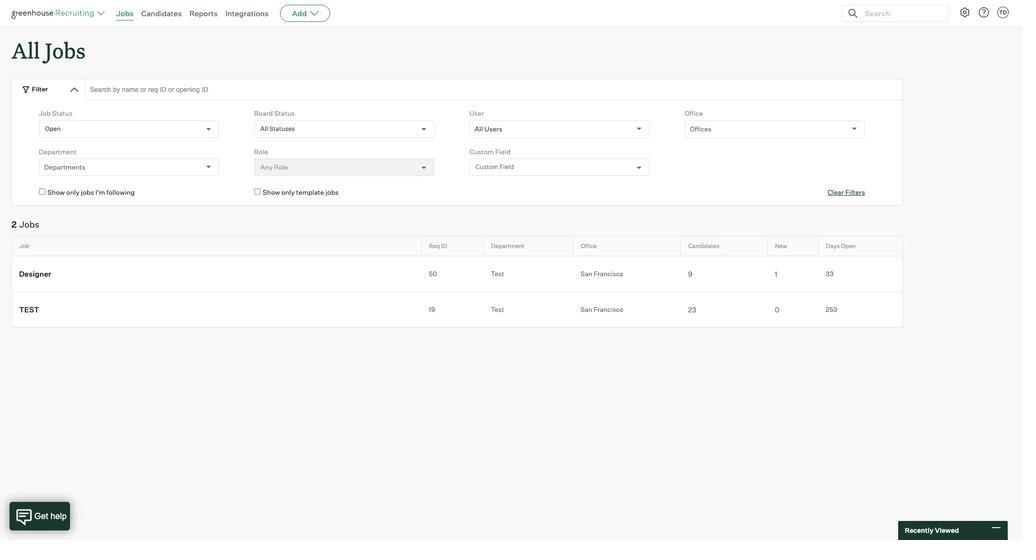 Task type: locate. For each thing, give the bounding box(es) containing it.
job
[[39, 109, 51, 117], [19, 243, 29, 250]]

0 vertical spatial san
[[581, 270, 593, 278]]

all down board
[[260, 125, 268, 132]]

recently
[[905, 527, 934, 535]]

job down filter
[[39, 109, 51, 117]]

0 vertical spatial francisco
[[594, 270, 624, 278]]

1 show from the left
[[47, 188, 65, 196]]

show only jobs i'm following
[[47, 188, 135, 196]]

test for 9
[[491, 270, 504, 278]]

0 vertical spatial test
[[491, 270, 504, 278]]

1 vertical spatial francisco
[[594, 305, 624, 313]]

2
[[11, 219, 17, 230]]

2 san from the top
[[581, 305, 593, 313]]

show right show only jobs i'm following checkbox
[[47, 188, 65, 196]]

candidates right the jobs link at the left top of the page
[[141, 9, 182, 18]]

1 vertical spatial custom
[[476, 163, 498, 171]]

1 san francisco from the top
[[581, 270, 624, 278]]

candidates
[[141, 9, 182, 18], [689, 243, 720, 250]]

1 horizontal spatial jobs
[[45, 36, 86, 64]]

clear filters link
[[828, 188, 865, 197]]

1 vertical spatial san francisco
[[581, 305, 624, 313]]

offices
[[690, 125, 712, 133]]

2 francisco from the top
[[594, 305, 624, 313]]

0 vertical spatial job
[[39, 109, 51, 117]]

1 horizontal spatial status
[[274, 109, 295, 117]]

td
[[1000, 9, 1007, 16]]

1 only from the left
[[66, 188, 79, 196]]

office
[[685, 109, 703, 117], [581, 243, 597, 250]]

san francisco
[[581, 270, 624, 278], [581, 305, 624, 313]]

0 vertical spatial san francisco
[[581, 270, 624, 278]]

td button
[[996, 5, 1011, 20]]

department
[[39, 148, 77, 156], [491, 243, 525, 250]]

2 vertical spatial jobs
[[19, 219, 39, 230]]

test
[[491, 270, 504, 278], [491, 305, 504, 313]]

following
[[107, 188, 135, 196]]

user
[[470, 109, 484, 117]]

1 status from the left
[[52, 109, 72, 117]]

0 link
[[768, 305, 819, 315]]

1 vertical spatial job
[[19, 243, 29, 250]]

1 san from the top
[[581, 270, 593, 278]]

only down departments
[[66, 188, 79, 196]]

1
[[775, 270, 778, 279]]

candidates link
[[141, 9, 182, 18]]

0 horizontal spatial office
[[581, 243, 597, 250]]

jobs
[[116, 9, 134, 18], [45, 36, 86, 64], [19, 219, 39, 230]]

francisco for 23
[[594, 305, 624, 313]]

san for 9
[[581, 270, 593, 278]]

1 vertical spatial test
[[491, 305, 504, 313]]

all users option
[[475, 125, 503, 133]]

all jobs
[[11, 36, 86, 64]]

0 vertical spatial office
[[685, 109, 703, 117]]

jobs down greenhouse recruiting "image"
[[45, 36, 86, 64]]

253
[[826, 305, 838, 313]]

candidates up 9 on the right of page
[[689, 243, 720, 250]]

all users
[[475, 125, 503, 133]]

reports
[[189, 9, 218, 18]]

all for all jobs
[[11, 36, 40, 64]]

1 horizontal spatial only
[[282, 188, 295, 196]]

days open
[[826, 243, 856, 250]]

23
[[688, 305, 697, 314]]

2 jobs from the left
[[326, 188, 339, 196]]

jobs left candidates link
[[116, 9, 134, 18]]

1 horizontal spatial all
[[260, 125, 268, 132]]

role
[[254, 148, 268, 156]]

open down "job status" on the left top
[[45, 125, 61, 132]]

show only template jobs
[[263, 188, 339, 196]]

0 horizontal spatial job
[[19, 243, 29, 250]]

show
[[47, 188, 65, 196], [263, 188, 280, 196]]

0 horizontal spatial only
[[66, 188, 79, 196]]

job down 2 jobs
[[19, 243, 29, 250]]

job status
[[39, 109, 72, 117]]

jobs right 2
[[19, 219, 39, 230]]

only for jobs
[[66, 188, 79, 196]]

0 horizontal spatial candidates
[[141, 9, 182, 18]]

2 san francisco from the top
[[581, 305, 624, 313]]

francisco for 9
[[594, 270, 624, 278]]

0 horizontal spatial jobs
[[19, 219, 39, 230]]

jobs
[[81, 188, 94, 196], [326, 188, 339, 196]]

all up filter
[[11, 36, 40, 64]]

2 horizontal spatial all
[[475, 125, 483, 133]]

custom
[[470, 148, 494, 156], [476, 163, 498, 171]]

status for job status
[[52, 109, 72, 117]]

Show only jobs I'm following checkbox
[[39, 189, 45, 195]]

status
[[52, 109, 72, 117], [274, 109, 295, 117]]

2 only from the left
[[282, 188, 295, 196]]

open right days
[[841, 243, 856, 250]]

0 vertical spatial open
[[45, 125, 61, 132]]

san francisco for 23
[[581, 305, 624, 313]]

custom field
[[470, 148, 511, 156], [476, 163, 514, 171]]

0 horizontal spatial all
[[11, 36, 40, 64]]

2 status from the left
[[274, 109, 295, 117]]

Search by name or req ID or opening ID text field
[[85, 79, 903, 101]]

status for board status
[[274, 109, 295, 117]]

jobs link
[[116, 9, 134, 18]]

test
[[19, 306, 39, 315]]

field
[[495, 148, 511, 156], [500, 163, 514, 171]]

departments
[[44, 163, 85, 171]]

san for 23
[[581, 305, 593, 313]]

open
[[45, 125, 61, 132], [841, 243, 856, 250]]

all left users at top left
[[475, 125, 483, 133]]

custom field down all users at the top left of the page
[[470, 148, 511, 156]]

1 horizontal spatial candidates
[[689, 243, 720, 250]]

0 horizontal spatial show
[[47, 188, 65, 196]]

1 vertical spatial jobs
[[45, 36, 86, 64]]

0 vertical spatial department
[[39, 148, 77, 156]]

1 horizontal spatial job
[[39, 109, 51, 117]]

0 horizontal spatial open
[[45, 125, 61, 132]]

1 horizontal spatial office
[[685, 109, 703, 117]]

1 francisco from the top
[[594, 270, 624, 278]]

0 horizontal spatial jobs
[[81, 188, 94, 196]]

clear
[[828, 188, 844, 196]]

1 vertical spatial candidates
[[689, 243, 720, 250]]

only left template
[[282, 188, 295, 196]]

show right show only template jobs option in the top left of the page
[[263, 188, 280, 196]]

1 horizontal spatial show
[[263, 188, 280, 196]]

0 horizontal spatial status
[[52, 109, 72, 117]]

Search text field
[[863, 6, 940, 20]]

only
[[66, 188, 79, 196], [282, 188, 295, 196]]

new
[[775, 243, 788, 250]]

2 test from the top
[[491, 305, 504, 313]]

all
[[11, 36, 40, 64], [475, 125, 483, 133], [260, 125, 268, 132]]

2 show from the left
[[263, 188, 280, 196]]

1 vertical spatial department
[[491, 243, 525, 250]]

configure image
[[960, 7, 971, 18]]

0 vertical spatial custom
[[470, 148, 494, 156]]

francisco
[[594, 270, 624, 278], [594, 305, 624, 313]]

custom field down users at top left
[[476, 163, 514, 171]]

jobs left i'm
[[81, 188, 94, 196]]

jobs right template
[[326, 188, 339, 196]]

2 horizontal spatial jobs
[[116, 9, 134, 18]]

designer
[[19, 270, 51, 279]]

1 horizontal spatial jobs
[[326, 188, 339, 196]]

1 test from the top
[[491, 270, 504, 278]]

jobs for all jobs
[[45, 36, 86, 64]]

1 vertical spatial san
[[581, 305, 593, 313]]

Show only template jobs checkbox
[[254, 189, 260, 195]]

greenhouse recruiting image
[[11, 8, 97, 19]]

san
[[581, 270, 593, 278], [581, 305, 593, 313]]

users
[[485, 125, 503, 133]]

9
[[688, 270, 693, 279]]

1 link
[[768, 269, 819, 279]]

1 vertical spatial open
[[841, 243, 856, 250]]

filter
[[32, 85, 48, 93]]

template
[[296, 188, 324, 196]]

i'm
[[96, 188, 105, 196]]



Task type: describe. For each thing, give the bounding box(es) containing it.
0 horizontal spatial department
[[39, 148, 77, 156]]

designer link
[[12, 269, 422, 279]]

23 link
[[681, 305, 768, 315]]

recently viewed
[[905, 527, 959, 535]]

id
[[441, 243, 447, 250]]

1 jobs from the left
[[81, 188, 94, 196]]

filters
[[846, 188, 865, 196]]

board
[[254, 109, 273, 117]]

all for all users
[[475, 125, 483, 133]]

san francisco for 9
[[581, 270, 624, 278]]

show for show only jobs i'm following
[[47, 188, 65, 196]]

0
[[775, 305, 780, 314]]

clear filters
[[828, 188, 865, 196]]

all for all statuses
[[260, 125, 268, 132]]

job for job status
[[39, 109, 51, 117]]

33
[[826, 270, 834, 278]]

integrations link
[[226, 9, 269, 18]]

0 vertical spatial custom field
[[470, 148, 511, 156]]

days
[[826, 243, 840, 250]]

td button
[[998, 7, 1009, 18]]

integrations
[[226, 9, 269, 18]]

req
[[429, 243, 440, 250]]

viewed
[[935, 527, 959, 535]]

only for template
[[282, 188, 295, 196]]

reports link
[[189, 9, 218, 18]]

0 vertical spatial jobs
[[116, 9, 134, 18]]

1 horizontal spatial department
[[491, 243, 525, 250]]

1 vertical spatial field
[[500, 163, 514, 171]]

0 vertical spatial candidates
[[141, 9, 182, 18]]

req id
[[429, 243, 447, 250]]

2 jobs
[[11, 219, 39, 230]]

1 vertical spatial custom field
[[476, 163, 514, 171]]

job for job
[[19, 243, 29, 250]]

test link
[[12, 304, 422, 315]]

add button
[[280, 5, 330, 22]]

all statuses
[[260, 125, 295, 132]]

1 vertical spatial office
[[581, 243, 597, 250]]

add
[[292, 9, 307, 18]]

test for 23
[[491, 305, 504, 313]]

board status
[[254, 109, 295, 117]]

9 link
[[681, 269, 768, 279]]

19
[[429, 306, 435, 314]]

show for show only template jobs
[[263, 188, 280, 196]]

statuses
[[269, 125, 295, 132]]

0 vertical spatial field
[[495, 148, 511, 156]]

jobs for 2 jobs
[[19, 219, 39, 230]]

50
[[429, 270, 437, 278]]

1 horizontal spatial open
[[841, 243, 856, 250]]



Task type: vqa. For each thing, say whether or not it's contained in the screenshot.
Review "LINK"
no



